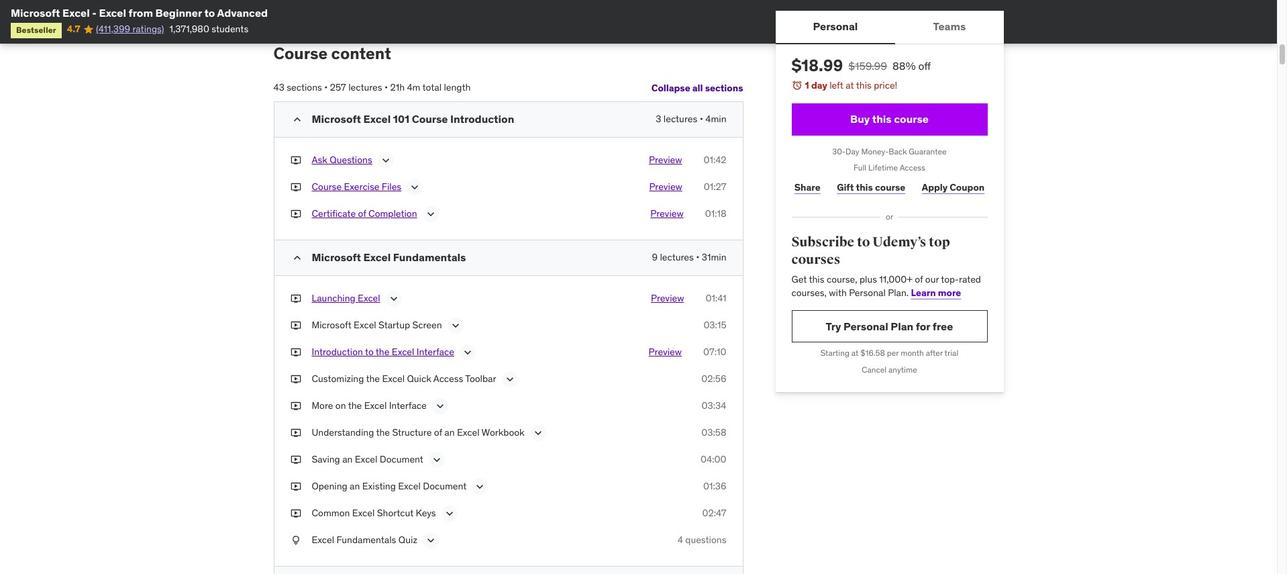 Task type: describe. For each thing, give the bounding box(es) containing it.
ask questions
[[312, 154, 372, 166]]

teams
[[934, 20, 966, 33]]

an for saving an excel document
[[342, 453, 353, 465]]

existing
[[362, 480, 396, 492]]

excel up customizing the excel quick access toolbar
[[392, 346, 415, 358]]

4 questions
[[678, 534, 727, 546]]

1 vertical spatial fundamentals
[[337, 534, 396, 546]]

access inside 30-day money-back guarantee full lifetime access
[[900, 163, 926, 173]]

more
[[938, 287, 962, 299]]

xsmall image for certificate of completion
[[290, 207, 301, 221]]

show lecture description image for document
[[430, 453, 444, 467]]

students
[[212, 23, 249, 35]]

• for 9 lectures • 31min
[[696, 251, 700, 263]]

collapse all sections
[[652, 82, 744, 94]]

30-
[[833, 146, 846, 156]]

preview for 07:10
[[649, 346, 682, 358]]

full
[[854, 163, 867, 173]]

xsmall image for launching excel
[[290, 292, 301, 305]]

share
[[795, 181, 821, 193]]

3 lectures • 4min
[[656, 113, 727, 125]]

show lecture description image for of
[[532, 426, 545, 440]]

show lecture description image for common's xsmall icon
[[443, 507, 456, 520]]

lectures for fundamentals
[[660, 251, 694, 263]]

microsoft for microsoft excel fundamentals
[[312, 250, 361, 264]]

excel left 101
[[364, 112, 391, 126]]

03:34
[[702, 399, 727, 412]]

1 sections from the left
[[287, 81, 322, 93]]

xsmall image for excel
[[290, 534, 301, 547]]

course content
[[274, 43, 391, 64]]

the right on
[[348, 399, 362, 412]]

2 vertical spatial personal
[[844, 319, 889, 333]]

cancel
[[862, 365, 887, 375]]

xsmall image for common
[[290, 507, 301, 520]]

udemy's
[[873, 234, 927, 250]]

course for gift this course
[[875, 181, 906, 193]]

1,371,980 students
[[170, 23, 249, 35]]

left
[[830, 79, 844, 91]]

excel up (411,399
[[99, 6, 126, 19]]

1 vertical spatial course
[[412, 112, 448, 126]]

more
[[312, 399, 333, 412]]

excel up "excel fundamentals quiz"
[[352, 507, 375, 519]]

ask questions button
[[312, 154, 372, 170]]

the inside button
[[376, 346, 390, 358]]

2 vertical spatial of
[[434, 426, 442, 438]]

01:18
[[705, 207, 727, 220]]

microsoft excel fundamentals
[[312, 250, 466, 264]]

quiz
[[399, 534, 417, 546]]

excel right on
[[364, 399, 387, 412]]

teams button
[[896, 11, 1004, 43]]

xsmall image for course exercise files
[[290, 181, 301, 194]]

buy this course
[[851, 112, 929, 126]]

xsmall image for introduction to the excel interface
[[290, 346, 301, 359]]

questions
[[330, 154, 372, 166]]

tab list containing personal
[[776, 11, 1004, 44]]

course,
[[827, 273, 858, 286]]

6 xsmall image from the top
[[290, 399, 301, 413]]

xsmall image for opening
[[290, 480, 301, 493]]

to for subscribe to udemy's top courses
[[857, 234, 871, 250]]

day
[[846, 146, 860, 156]]

shortcut
[[377, 507, 414, 519]]

1,371,980
[[170, 23, 209, 35]]

gift
[[837, 181, 854, 193]]

coupon
[[950, 181, 985, 193]]

show lecture description image for excel
[[474, 480, 487, 493]]

gift this course link
[[834, 174, 909, 201]]

back
[[889, 146, 907, 156]]

excel up existing
[[355, 453, 378, 465]]

questions
[[686, 534, 727, 546]]

personal inside the get this course, plus 11,000+ of our top-rated courses, with personal plan.
[[849, 287, 886, 299]]

show lecture description image right quiz
[[424, 534, 438, 547]]

• left 21h 4m
[[385, 81, 388, 93]]

top
[[929, 234, 950, 250]]

apply coupon
[[922, 181, 985, 193]]

course for course content
[[274, 43, 328, 64]]

small image for microsoft excel fundamentals
[[290, 251, 304, 264]]

• for 3 lectures • 4min
[[700, 113, 703, 125]]

certificate of completion
[[312, 207, 417, 220]]

show lecture description image for 6th xsmall image
[[433, 399, 447, 413]]

an for opening an existing excel document
[[350, 480, 360, 492]]

9 lectures • 31min
[[652, 251, 727, 263]]

beginner
[[155, 6, 202, 19]]

opening
[[312, 480, 348, 492]]

interface for more on the excel interface
[[389, 399, 427, 412]]

preview down 9
[[651, 292, 684, 304]]

11,000+
[[880, 273, 913, 286]]

show lecture description image for xsmall image corresponding to course exercise files
[[408, 181, 422, 194]]

04:00
[[701, 453, 727, 465]]

customizing
[[312, 373, 364, 385]]

trial
[[945, 348, 959, 358]]

sections inside dropdown button
[[705, 82, 744, 94]]

0 vertical spatial fundamentals
[[393, 250, 466, 264]]

plus
[[860, 273, 877, 286]]

02:47
[[703, 507, 727, 519]]

ratings)
[[133, 23, 164, 35]]

0 vertical spatial document
[[380, 453, 424, 465]]

share button
[[792, 174, 824, 201]]

01:36
[[704, 480, 727, 492]]

excel up microsoft excel startup screen
[[358, 292, 380, 304]]

top-
[[941, 273, 959, 286]]

completion
[[369, 207, 417, 220]]

ask
[[312, 154, 328, 166]]

3
[[656, 113, 662, 125]]

learn
[[911, 287, 936, 299]]

excel fundamentals quiz
[[312, 534, 417, 546]]

of inside the get this course, plus 11,000+ of our top-rated courses, with personal plan.
[[915, 273, 923, 286]]

(411,399
[[96, 23, 130, 35]]

-
[[92, 6, 97, 19]]

excel up 4.7
[[62, 6, 90, 19]]

keys
[[416, 507, 436, 519]]

this for get
[[809, 273, 825, 286]]

try personal plan for free
[[826, 319, 954, 333]]

plan.
[[888, 287, 909, 299]]

customizing the excel quick access toolbar
[[312, 373, 496, 385]]

course exercise files
[[312, 181, 402, 193]]

guarantee
[[909, 146, 947, 156]]

show lecture description image for fourth xsmall image from the top of the page
[[449, 319, 462, 332]]

this down $159.99 at the top
[[856, 79, 872, 91]]

1 day left at this price!
[[805, 79, 898, 91]]

0 vertical spatial at
[[846, 79, 854, 91]]

course for course exercise files
[[312, 181, 342, 193]]

the down introduction to the excel interface button
[[366, 373, 380, 385]]

xsmall image for understanding
[[290, 426, 301, 439]]

files
[[382, 181, 402, 193]]

starting at $16.58 per month after trial cancel anytime
[[821, 348, 959, 375]]

launching excel
[[312, 292, 380, 304]]



Task type: vqa. For each thing, say whether or not it's contained in the screenshot.
Starting At $16.58 Per Month After Trial Cancel Anytime
yes



Task type: locate. For each thing, give the bounding box(es) containing it.
2 small image from the top
[[290, 251, 304, 264]]

introduction up customizing
[[312, 346, 363, 358]]

total
[[423, 81, 442, 93]]

2 xsmall image from the top
[[290, 373, 301, 386]]

02:56
[[702, 373, 727, 385]]

this for buy
[[873, 112, 892, 126]]

xsmall image
[[290, 181, 301, 194], [290, 207, 301, 221], [290, 292, 301, 305], [290, 319, 301, 332], [290, 346, 301, 359], [290, 399, 301, 413]]

show lecture description image up toolbar
[[461, 346, 475, 359]]

show lecture description image for introduction to the excel interface xsmall image
[[461, 346, 475, 359]]

certificate of completion button
[[312, 207, 417, 224]]

lectures right "257" on the left top
[[349, 81, 382, 93]]

microsoft down "257" on the left top
[[312, 112, 361, 126]]

microsoft
[[11, 6, 60, 19], [312, 112, 361, 126], [312, 250, 361, 264], [312, 319, 352, 331]]

money-
[[862, 146, 889, 156]]

course for buy this course
[[894, 112, 929, 126]]

$18.99
[[792, 55, 843, 76]]

course up certificate
[[312, 181, 342, 193]]

show lecture description image for quick
[[503, 373, 517, 386]]

0 vertical spatial personal
[[813, 20, 858, 33]]

of left our
[[915, 273, 923, 286]]

with
[[829, 287, 847, 299]]

2 xsmall image from the top
[[290, 207, 301, 221]]

88%
[[893, 59, 916, 73]]

courses,
[[792, 287, 827, 299]]

course inside button
[[894, 112, 929, 126]]

exercise
[[344, 181, 380, 193]]

7 xsmall image from the top
[[290, 534, 301, 547]]

structure
[[392, 426, 432, 438]]

this right gift
[[856, 181, 873, 193]]

2 horizontal spatial to
[[857, 234, 871, 250]]

an left existing
[[350, 480, 360, 492]]

personal down plus
[[849, 287, 886, 299]]

this inside button
[[873, 112, 892, 126]]

• left "257" on the left top
[[324, 81, 328, 93]]

to left udemy's
[[857, 234, 871, 250]]

introduction down length
[[451, 112, 514, 126]]

preview down 3
[[649, 154, 682, 166]]

sections right 43 in the left top of the page
[[287, 81, 322, 93]]

per
[[887, 348, 899, 358]]

0 vertical spatial introduction
[[451, 112, 514, 126]]

1 vertical spatial access
[[434, 373, 464, 385]]

personal button
[[776, 11, 896, 43]]

understanding the structure of an excel workbook
[[312, 426, 525, 438]]

personal inside "button"
[[813, 20, 858, 33]]

excel up shortcut on the bottom of page
[[398, 480, 421, 492]]

show lecture description image right completion
[[424, 207, 437, 221]]

from
[[129, 6, 153, 19]]

0 vertical spatial small image
[[290, 113, 304, 126]]

6 xsmall image from the top
[[290, 507, 301, 520]]

microsoft up launching
[[312, 250, 361, 264]]

access right quick
[[434, 373, 464, 385]]

show lecture description image right screen
[[449, 319, 462, 332]]

1 vertical spatial introduction
[[312, 346, 363, 358]]

gift this course
[[837, 181, 906, 193]]

document down the structure
[[380, 453, 424, 465]]

microsoft for microsoft excel - excel from beginner to advanced
[[11, 6, 60, 19]]

apply
[[922, 181, 948, 193]]

of down 'course exercise files' button
[[358, 207, 366, 220]]

launching excel button
[[312, 292, 380, 308]]

all
[[693, 82, 703, 94]]

• left 4min
[[700, 113, 703, 125]]

our
[[926, 273, 939, 286]]

preview for 01:18
[[651, 207, 684, 220]]

2 vertical spatial course
[[312, 181, 342, 193]]

show lecture description image right keys
[[443, 507, 456, 520]]

257
[[330, 81, 346, 93]]

at left $16.58
[[852, 348, 859, 358]]

the left the structure
[[376, 426, 390, 438]]

preview left 07:10 in the bottom right of the page
[[649, 346, 682, 358]]

1 vertical spatial small image
[[290, 251, 304, 264]]

1 small image from the top
[[290, 113, 304, 126]]

show lecture description image up understanding the structure of an excel workbook
[[433, 399, 447, 413]]

• for 43 sections • 257 lectures • 21h 4m total length
[[324, 81, 328, 93]]

microsoft down launching
[[312, 319, 352, 331]]

0 horizontal spatial introduction
[[312, 346, 363, 358]]

length
[[444, 81, 471, 93]]

fundamentals
[[393, 250, 466, 264], [337, 534, 396, 546]]

plan
[[891, 319, 914, 333]]

interface inside button
[[417, 346, 454, 358]]

excel left workbook
[[457, 426, 480, 438]]

(411,399 ratings)
[[96, 23, 164, 35]]

personal up $16.58
[[844, 319, 889, 333]]

microsoft for microsoft excel 101 course introduction
[[312, 112, 361, 126]]

show lecture description image
[[387, 292, 401, 305], [503, 373, 517, 386], [532, 426, 545, 440], [430, 453, 444, 467], [474, 480, 487, 493], [424, 534, 438, 547]]

lectures right 3
[[664, 113, 698, 125]]

introduction inside button
[[312, 346, 363, 358]]

starting
[[821, 348, 850, 358]]

certificate
[[312, 207, 356, 220]]

course down lifetime
[[875, 181, 906, 193]]

an right the structure
[[445, 426, 455, 438]]

0 vertical spatial an
[[445, 426, 455, 438]]

introduction to the excel interface
[[312, 346, 454, 358]]

excel left quick
[[382, 373, 405, 385]]

of right the structure
[[434, 426, 442, 438]]

1
[[805, 79, 810, 91]]

1 vertical spatial interface
[[389, 399, 427, 412]]

the down microsoft excel startup screen
[[376, 346, 390, 358]]

0 vertical spatial access
[[900, 163, 926, 173]]

excel down common on the bottom left of page
[[312, 534, 334, 546]]

show lecture description image
[[379, 154, 393, 167], [408, 181, 422, 194], [424, 207, 437, 221], [449, 319, 462, 332], [461, 346, 475, 359], [433, 399, 447, 413], [443, 507, 456, 520]]

xsmall image for saving
[[290, 453, 301, 466]]

course up back
[[894, 112, 929, 126]]

2 sections from the left
[[705, 82, 744, 94]]

show lecture description image up startup
[[387, 292, 401, 305]]

1 vertical spatial at
[[852, 348, 859, 358]]

try
[[826, 319, 842, 333]]

5 xsmall image from the top
[[290, 480, 301, 493]]

to for introduction to the excel interface
[[365, 346, 374, 358]]

1 vertical spatial to
[[857, 234, 871, 250]]

saving an excel document
[[312, 453, 424, 465]]

bestseller
[[16, 25, 56, 35]]

saving
[[312, 453, 340, 465]]

lectures for 101
[[664, 113, 698, 125]]

2 vertical spatial lectures
[[660, 251, 694, 263]]

buy
[[851, 112, 870, 126]]

4 xsmall image from the top
[[290, 453, 301, 466]]

more on the excel interface
[[312, 399, 427, 412]]

this
[[856, 79, 872, 91], [873, 112, 892, 126], [856, 181, 873, 193], [809, 273, 825, 286]]

xsmall image for customizing
[[290, 373, 301, 386]]

learn more
[[911, 287, 962, 299]]

1 vertical spatial course
[[875, 181, 906, 193]]

3 xsmall image from the top
[[290, 426, 301, 439]]

01:41
[[706, 292, 727, 304]]

1 horizontal spatial introduction
[[451, 112, 514, 126]]

1 horizontal spatial access
[[900, 163, 926, 173]]

0 horizontal spatial to
[[204, 6, 215, 19]]

small image for microsoft excel 101 course introduction
[[290, 113, 304, 126]]

course right 101
[[412, 112, 448, 126]]

excel down 'certificate of completion' button
[[364, 250, 391, 264]]

1 xsmall image from the top
[[290, 154, 301, 167]]

excel
[[62, 6, 90, 19], [99, 6, 126, 19], [364, 112, 391, 126], [364, 250, 391, 264], [358, 292, 380, 304], [354, 319, 376, 331], [392, 346, 415, 358], [382, 373, 405, 385], [364, 399, 387, 412], [457, 426, 480, 438], [355, 453, 378, 465], [398, 480, 421, 492], [352, 507, 375, 519], [312, 534, 334, 546]]

lifetime
[[869, 163, 898, 173]]

day
[[812, 79, 828, 91]]

4.7
[[67, 23, 80, 35]]

excel left startup
[[354, 319, 376, 331]]

launching
[[312, 292, 356, 304]]

alarm image
[[792, 80, 803, 91]]

learn more link
[[911, 287, 962, 299]]

microsoft up bestseller
[[11, 6, 60, 19]]

show lecture description image right files on the top of the page
[[408, 181, 422, 194]]

tab list
[[776, 11, 1004, 44]]

07:10
[[704, 346, 727, 358]]

0 vertical spatial interface
[[417, 346, 454, 358]]

this right buy
[[873, 112, 892, 126]]

lectures right 9
[[660, 251, 694, 263]]

3 xsmall image from the top
[[290, 292, 301, 305]]

month
[[901, 348, 924, 358]]

small image
[[290, 113, 304, 126], [290, 251, 304, 264]]

0 horizontal spatial of
[[358, 207, 366, 220]]

microsoft excel startup screen
[[312, 319, 442, 331]]

introduction to the excel interface button
[[312, 346, 454, 362]]

course up 43 in the left top of the page
[[274, 43, 328, 64]]

1 vertical spatial personal
[[849, 287, 886, 299]]

workbook
[[482, 426, 525, 438]]

this inside the get this course, plus 11,000+ of our top-rated courses, with personal plan.
[[809, 273, 825, 286]]

or
[[886, 212, 894, 222]]

1 vertical spatial document
[[423, 480, 467, 492]]

43 sections • 257 lectures • 21h 4m total length
[[274, 81, 471, 93]]

personal up '$18.99'
[[813, 20, 858, 33]]

1 vertical spatial an
[[342, 453, 353, 465]]

common
[[312, 507, 350, 519]]

show lecture description image right workbook
[[532, 426, 545, 440]]

course
[[274, 43, 328, 64], [412, 112, 448, 126], [312, 181, 342, 193]]

03:58
[[702, 426, 727, 438]]

microsoft for microsoft excel startup screen
[[312, 319, 352, 331]]

$16.58
[[861, 348, 885, 358]]

try personal plan for free link
[[792, 310, 988, 343]]

fundamentals down completion
[[393, 250, 466, 264]]

quick
[[407, 373, 432, 385]]

• left 31min
[[696, 251, 700, 263]]

an right the saving on the bottom left of the page
[[342, 453, 353, 465]]

show lecture description image right toolbar
[[503, 373, 517, 386]]

4 xsmall image from the top
[[290, 319, 301, 332]]

0 vertical spatial course
[[274, 43, 328, 64]]

1 vertical spatial lectures
[[664, 113, 698, 125]]

01:27
[[704, 181, 727, 193]]

access down back
[[900, 163, 926, 173]]

to inside subscribe to udemy's top courses
[[857, 234, 871, 250]]

0 vertical spatial of
[[358, 207, 366, 220]]

at right left
[[846, 79, 854, 91]]

of inside button
[[358, 207, 366, 220]]

preview left 01:27
[[649, 181, 683, 193]]

opening an existing excel document
[[312, 480, 467, 492]]

to inside button
[[365, 346, 374, 358]]

show lecture description image for certificate of completion's xsmall image
[[424, 207, 437, 221]]

interface for introduction to the excel interface
[[417, 346, 454, 358]]

0 vertical spatial lectures
[[349, 81, 382, 93]]

lectures
[[349, 81, 382, 93], [664, 113, 698, 125], [660, 251, 694, 263]]

1 xsmall image from the top
[[290, 181, 301, 194]]

show lecture description image down understanding the structure of an excel workbook
[[430, 453, 444, 467]]

off
[[919, 59, 931, 73]]

2 vertical spatial to
[[365, 346, 374, 358]]

startup
[[379, 319, 410, 331]]

screen
[[412, 319, 442, 331]]

this up courses,
[[809, 273, 825, 286]]

courses
[[792, 251, 841, 268]]

1 horizontal spatial sections
[[705, 82, 744, 94]]

interface down customizing the excel quick access toolbar
[[389, 399, 427, 412]]

43
[[274, 81, 285, 93]]

0 vertical spatial to
[[204, 6, 215, 19]]

1 horizontal spatial of
[[434, 426, 442, 438]]

4
[[678, 534, 683, 546]]

interface down screen
[[417, 346, 454, 358]]

content
[[331, 43, 391, 64]]

xsmall image
[[290, 154, 301, 167], [290, 373, 301, 386], [290, 426, 301, 439], [290, 453, 301, 466], [290, 480, 301, 493], [290, 507, 301, 520], [290, 534, 301, 547]]

5 xsmall image from the top
[[290, 346, 301, 359]]

price!
[[874, 79, 898, 91]]

access
[[900, 163, 926, 173], [434, 373, 464, 385]]

preview for 01:42
[[649, 154, 682, 166]]

buy this course button
[[792, 103, 988, 135]]

0 vertical spatial course
[[894, 112, 929, 126]]

rated
[[959, 273, 982, 286]]

1 vertical spatial of
[[915, 273, 923, 286]]

0 horizontal spatial access
[[434, 373, 464, 385]]

document up keys
[[423, 480, 467, 492]]

101
[[393, 112, 410, 126]]

this for gift
[[856, 181, 873, 193]]

fundamentals down common excel shortcut keys
[[337, 534, 396, 546]]

show lecture description image for 1st xsmall icon from the top
[[379, 154, 393, 167]]

4min
[[706, 113, 727, 125]]

to down microsoft excel startup screen
[[365, 346, 374, 358]]

course inside button
[[312, 181, 342, 193]]

0 horizontal spatial sections
[[287, 81, 322, 93]]

show lecture description image up files on the top of the page
[[379, 154, 393, 167]]

advanced
[[217, 6, 268, 19]]

at inside the starting at $16.58 per month after trial cancel anytime
[[852, 348, 859, 358]]

show lecture description image down workbook
[[474, 480, 487, 493]]

01:42
[[704, 154, 727, 166]]

2 vertical spatial an
[[350, 480, 360, 492]]

2 horizontal spatial of
[[915, 273, 923, 286]]

on
[[336, 399, 346, 412]]

1 horizontal spatial to
[[365, 346, 374, 358]]

to up 1,371,980 students
[[204, 6, 215, 19]]

preview up 9
[[651, 207, 684, 220]]

sections right all
[[705, 82, 744, 94]]



